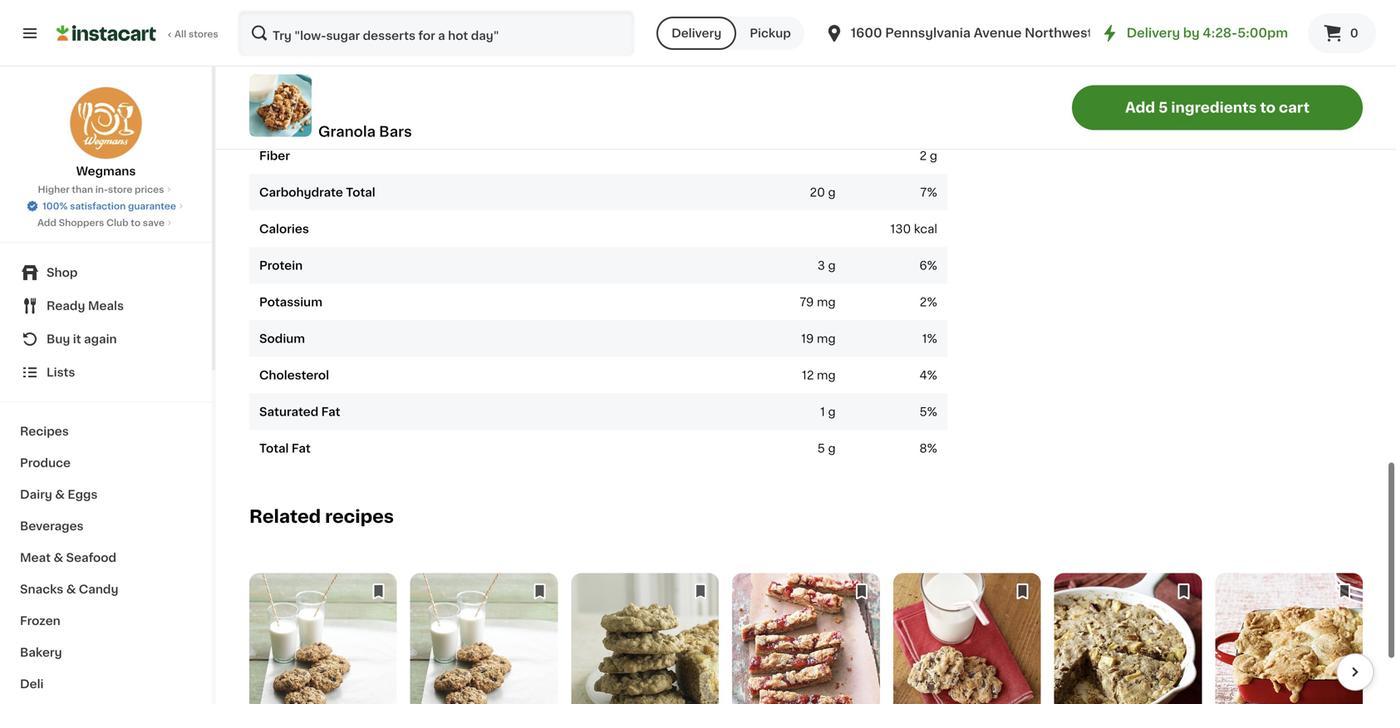 Task type: vqa. For each thing, say whether or not it's contained in the screenshot.
'snacks & candy' link
yes



Task type: describe. For each thing, give the bounding box(es) containing it.
eggs
[[68, 489, 98, 500]]

6 %
[[920, 260, 938, 272]]

lists
[[47, 367, 75, 378]]

pennsylvania
[[886, 27, 971, 39]]

0 vertical spatial fat
[[359, 114, 378, 125]]

Search field
[[239, 12, 634, 55]]

1 recipe card group from the left
[[249, 573, 397, 704]]

delivery for delivery
[[672, 27, 722, 39]]

0
[[1351, 27, 1359, 39]]

% for 1
[[928, 333, 938, 345]]

meat & seafood link
[[10, 542, 202, 574]]

saturated fat
[[259, 406, 340, 418]]

ready meals link
[[10, 289, 202, 323]]

2 for 2 g
[[920, 150, 927, 162]]

cart
[[1279, 101, 1310, 115]]

to for club
[[131, 218, 141, 227]]

5 for g
[[818, 443, 825, 455]]

avenue
[[974, 27, 1022, 39]]

1 for 1 %
[[923, 333, 928, 345]]

100%
[[42, 202, 68, 211]]

related
[[249, 508, 321, 526]]

kcal
[[914, 223, 938, 235]]

sodium
[[259, 333, 305, 345]]

deli
[[20, 678, 44, 690]]

0 button
[[1309, 13, 1377, 53]]

stores
[[189, 30, 218, 39]]

3
[[818, 260, 825, 272]]

5 recipe card group from the left
[[894, 573, 1041, 704]]

1 for 1 g
[[821, 406, 825, 418]]

1600
[[851, 27, 883, 39]]

add shoppers club to save link
[[37, 216, 175, 229]]

snacks & candy
[[20, 584, 118, 595]]

beverages
[[20, 520, 84, 532]]

seafood
[[66, 552, 116, 564]]

snacks & candy link
[[10, 574, 202, 605]]

79
[[800, 297, 814, 308]]

dairy
[[20, 489, 52, 500]]

again
[[84, 333, 117, 345]]

pickup button
[[737, 17, 805, 50]]

wegmans logo image
[[69, 86, 143, 160]]

% for 7
[[928, 187, 938, 198]]

bars
[[379, 125, 412, 139]]

shop link
[[10, 256, 202, 289]]

fat for total fat
[[292, 443, 311, 455]]

19
[[801, 333, 814, 345]]

130 kcal
[[891, 223, 938, 235]]

& for snacks
[[66, 584, 76, 595]]

7 %
[[921, 187, 938, 198]]

produce
[[20, 457, 71, 469]]

store
[[108, 185, 132, 194]]

2 recipe card group from the left
[[410, 573, 558, 704]]

12 mg
[[802, 370, 836, 381]]

cholesterol
[[259, 370, 329, 381]]

higher
[[38, 185, 70, 194]]

g for 1 g
[[828, 406, 836, 418]]

% for 5
[[928, 406, 938, 418]]

candy
[[79, 584, 118, 595]]

ready meals button
[[10, 289, 202, 323]]

20 g
[[810, 187, 836, 198]]

100% satisfaction guarantee
[[42, 202, 176, 211]]

deli link
[[10, 668, 202, 700]]

fat for saturated fat
[[321, 406, 340, 418]]

g for 5 g
[[828, 443, 836, 455]]

5 g
[[818, 443, 836, 455]]

g for 2 g
[[930, 150, 938, 162]]

19 mg
[[801, 333, 836, 345]]

mg for 12 mg
[[817, 370, 836, 381]]

all stores
[[175, 30, 218, 39]]

wegmans
[[76, 165, 136, 177]]

wegmans link
[[69, 86, 143, 180]]

all
[[175, 30, 186, 39]]

prices
[[135, 185, 164, 194]]

ingredients
[[1172, 101, 1257, 115]]

dairy & eggs
[[20, 489, 98, 500]]

club
[[106, 218, 129, 227]]

buy it again
[[47, 333, 117, 345]]

pickup
[[750, 27, 791, 39]]

granola
[[318, 125, 376, 139]]

add for add 5 ingredients to cart
[[1126, 101, 1156, 115]]

shoppers
[[59, 218, 104, 227]]

add for add shoppers club to save
[[37, 218, 56, 227]]

5 for %
[[920, 406, 928, 418]]

add shoppers club to save
[[37, 218, 165, 227]]



Task type: locate. For each thing, give the bounding box(es) containing it.
2 vertical spatial total
[[259, 443, 289, 455]]

delivery
[[1127, 27, 1181, 39], [672, 27, 722, 39]]

3 recipe card group from the left
[[571, 573, 719, 704]]

item carousel region
[[236, 567, 1377, 704]]

3 mg from the top
[[817, 370, 836, 381]]

service type group
[[657, 17, 805, 50]]

7 % from the top
[[928, 443, 938, 455]]

0 vertical spatial total
[[259, 77, 289, 89]]

1 mg from the top
[[817, 297, 836, 308]]

3 g
[[818, 260, 836, 272]]

% down 5 %
[[928, 443, 938, 455]]

mg right 12
[[817, 370, 836, 381]]

guarantee
[[128, 202, 176, 211]]

in-
[[95, 185, 108, 194]]

& left candy
[[66, 584, 76, 595]]

total up "mono"
[[259, 77, 289, 89]]

by
[[1184, 27, 1200, 39]]

2 mg from the top
[[817, 333, 836, 345]]

1 vertical spatial add
[[37, 218, 56, 227]]

5:00pm
[[1238, 27, 1289, 39]]

1 2 from the top
[[920, 150, 927, 162]]

1 up 5 g
[[821, 406, 825, 418]]

2 vertical spatial &
[[66, 584, 76, 595]]

4:28-
[[1203, 27, 1238, 39]]

it
[[73, 333, 81, 345]]

2 vertical spatial 5
[[818, 443, 825, 455]]

0 horizontal spatial 1
[[821, 406, 825, 418]]

% for 8
[[928, 443, 938, 455]]

130
[[891, 223, 911, 235]]

nutrition
[[249, 31, 332, 49]]

meat & seafood
[[20, 552, 116, 564]]

6 recipe card group from the left
[[1055, 573, 1202, 704]]

1 horizontal spatial add
[[1126, 101, 1156, 115]]

8
[[920, 443, 928, 455]]

0 horizontal spatial to
[[131, 218, 141, 227]]

2 vertical spatial fat
[[292, 443, 311, 455]]

buy
[[47, 333, 70, 345]]

add 5 ingredients to cart
[[1126, 101, 1310, 115]]

fat down saturated fat
[[292, 443, 311, 455]]

frozen
[[20, 615, 60, 627]]

delivery left pickup in the right of the page
[[672, 27, 722, 39]]

1 %
[[923, 333, 938, 345]]

granola bars
[[318, 125, 412, 139]]

add inside button
[[1126, 101, 1156, 115]]

1 horizontal spatial to
[[1261, 101, 1276, 115]]

0 horizontal spatial add
[[37, 218, 56, 227]]

total for total sugars
[[259, 77, 289, 89]]

% for 2
[[928, 297, 938, 308]]

meat
[[20, 552, 51, 564]]

to left cart at right top
[[1261, 101, 1276, 115]]

12
[[802, 370, 814, 381]]

delivery by 4:28-5:00pm link
[[1100, 23, 1289, 43]]

delivery for delivery by 4:28-5:00pm
[[1127, 27, 1181, 39]]

g for 3 g
[[828, 260, 836, 272]]

% down the 2 %
[[928, 333, 938, 345]]

frozen link
[[10, 605, 202, 637]]

potassium
[[259, 297, 323, 308]]

add 5 ingredients to cart button
[[1072, 85, 1363, 130]]

1 up 4
[[923, 333, 928, 345]]

2 horizontal spatial 5
[[1159, 101, 1168, 115]]

g down '1 g'
[[828, 443, 836, 455]]

4 recipe card group from the left
[[733, 573, 880, 704]]

mg right 79
[[817, 297, 836, 308]]

related recipes
[[249, 508, 394, 526]]

&
[[55, 489, 65, 500], [54, 552, 63, 564], [66, 584, 76, 595]]

g up 5 g
[[828, 406, 836, 418]]

0 vertical spatial mg
[[817, 297, 836, 308]]

5 down 4
[[920, 406, 928, 418]]

2 horizontal spatial fat
[[359, 114, 378, 125]]

mono saturated fat
[[259, 114, 378, 125]]

0 vertical spatial &
[[55, 489, 65, 500]]

1 vertical spatial 5
[[920, 406, 928, 418]]

sugars
[[292, 77, 333, 89]]

1 vertical spatial 2
[[920, 297, 928, 308]]

bakery
[[20, 647, 62, 658]]

recipes link
[[10, 416, 202, 447]]

% up the 2 %
[[928, 260, 938, 272]]

1 vertical spatial mg
[[817, 333, 836, 345]]

g right 20
[[828, 187, 836, 198]]

1 vertical spatial 1
[[821, 406, 825, 418]]

calories
[[259, 223, 309, 235]]

produce link
[[10, 447, 202, 479]]

1 vertical spatial to
[[131, 218, 141, 227]]

to for ingredients
[[1261, 101, 1276, 115]]

1 horizontal spatial 5
[[920, 406, 928, 418]]

higher than in-store prices link
[[38, 183, 174, 196]]

ready meals
[[47, 300, 124, 312]]

5 %
[[920, 406, 938, 418]]

2 down 6
[[920, 297, 928, 308]]

mg for 19 mg
[[817, 333, 836, 345]]

2 % from the top
[[928, 260, 938, 272]]

saturated
[[296, 114, 356, 125], [259, 406, 319, 418]]

& left eggs
[[55, 489, 65, 500]]

0 horizontal spatial 5
[[818, 443, 825, 455]]

79 mg
[[800, 297, 836, 308]]

5 inside button
[[1159, 101, 1168, 115]]

mono
[[259, 114, 294, 125]]

fat down "cholesterol"
[[321, 406, 340, 418]]

% down 4 %
[[928, 406, 938, 418]]

0 vertical spatial 5
[[1159, 101, 1168, 115]]

1 % from the top
[[928, 187, 938, 198]]

1 vertical spatial saturated
[[259, 406, 319, 418]]

2 2 from the top
[[920, 297, 928, 308]]

5 down '1 g'
[[818, 443, 825, 455]]

& for meat
[[54, 552, 63, 564]]

2 g
[[920, 150, 938, 162]]

0 horizontal spatial delivery
[[672, 27, 722, 39]]

fat left bars
[[359, 114, 378, 125]]

0 vertical spatial 1
[[923, 333, 928, 345]]

recipes
[[20, 426, 69, 437]]

info
[[336, 31, 372, 49]]

satisfaction
[[70, 202, 126, 211]]

delivery button
[[657, 17, 737, 50]]

5 left ingredients at the right
[[1159, 101, 1168, 115]]

instacart logo image
[[57, 23, 156, 43]]

3 % from the top
[[928, 297, 938, 308]]

nutrition info
[[249, 31, 372, 49]]

carbohydrate
[[259, 187, 343, 198]]

add down 100%
[[37, 218, 56, 227]]

0 horizontal spatial fat
[[292, 443, 311, 455]]

1600 pennsylvania avenue northwest button
[[825, 10, 1093, 57]]

7
[[921, 187, 928, 198]]

shop
[[47, 267, 78, 279]]

4 % from the top
[[928, 333, 938, 345]]

5 % from the top
[[928, 370, 938, 381]]

& right 'meat'
[[54, 552, 63, 564]]

to inside button
[[1261, 101, 1276, 115]]

recipe card group
[[249, 573, 397, 704], [410, 573, 558, 704], [571, 573, 719, 704], [733, 573, 880, 704], [894, 573, 1041, 704], [1055, 573, 1202, 704], [1216, 573, 1363, 704]]

2 vertical spatial mg
[[817, 370, 836, 381]]

8 %
[[920, 443, 938, 455]]

protein
[[259, 260, 303, 272]]

% for 6
[[928, 260, 938, 272]]

1 horizontal spatial 1
[[923, 333, 928, 345]]

saturated down "sugars"
[[296, 114, 356, 125]]

None search field
[[238, 10, 635, 57]]

2 up 7 at the top
[[920, 150, 927, 162]]

fiber
[[259, 150, 290, 162]]

delivery left by
[[1127, 27, 1181, 39]]

than
[[72, 185, 93, 194]]

total fat
[[259, 443, 311, 455]]

1 horizontal spatial delivery
[[1127, 27, 1181, 39]]

total right carbohydrate
[[346, 187, 376, 198]]

delivery by 4:28-5:00pm
[[1127, 27, 1289, 39]]

buy it again link
[[10, 323, 202, 356]]

total for total fat
[[259, 443, 289, 455]]

0 vertical spatial add
[[1126, 101, 1156, 115]]

delivery inside button
[[672, 27, 722, 39]]

add left ingredients at the right
[[1126, 101, 1156, 115]]

g up 7 %
[[930, 150, 938, 162]]

to left the save
[[131, 218, 141, 227]]

2 %
[[920, 297, 938, 308]]

6 % from the top
[[928, 406, 938, 418]]

% for 4
[[928, 370, 938, 381]]

recipes
[[325, 508, 394, 526]]

dairy & eggs link
[[10, 479, 202, 510]]

ready
[[47, 300, 85, 312]]

1 vertical spatial fat
[[321, 406, 340, 418]]

bakery link
[[10, 637, 202, 668]]

g for 20 g
[[828, 187, 836, 198]]

0 vertical spatial saturated
[[296, 114, 356, 125]]

total sugars
[[259, 77, 333, 89]]

2 for 2 %
[[920, 297, 928, 308]]

saturated up total fat on the bottom left
[[259, 406, 319, 418]]

% down 1 %
[[928, 370, 938, 381]]

1 vertical spatial total
[[346, 187, 376, 198]]

6
[[920, 260, 928, 272]]

0 vertical spatial to
[[1261, 101, 1276, 115]]

fat
[[359, 114, 378, 125], [321, 406, 340, 418], [292, 443, 311, 455]]

4
[[920, 370, 928, 381]]

save
[[143, 218, 165, 227]]

1 horizontal spatial fat
[[321, 406, 340, 418]]

total down saturated fat
[[259, 443, 289, 455]]

mg right 19
[[817, 333, 836, 345]]

carbohydrate total
[[259, 187, 376, 198]]

snacks
[[20, 584, 63, 595]]

& for dairy
[[55, 489, 65, 500]]

1 g
[[821, 406, 836, 418]]

meals
[[88, 300, 124, 312]]

lists link
[[10, 356, 202, 389]]

g right the 3
[[828, 260, 836, 272]]

7 recipe card group from the left
[[1216, 573, 1363, 704]]

mg for 79 mg
[[817, 297, 836, 308]]

0 vertical spatial 2
[[920, 150, 927, 162]]

100% satisfaction guarantee button
[[26, 196, 186, 213]]

% down 2 g
[[928, 187, 938, 198]]

1 vertical spatial &
[[54, 552, 63, 564]]

% up 1 %
[[928, 297, 938, 308]]



